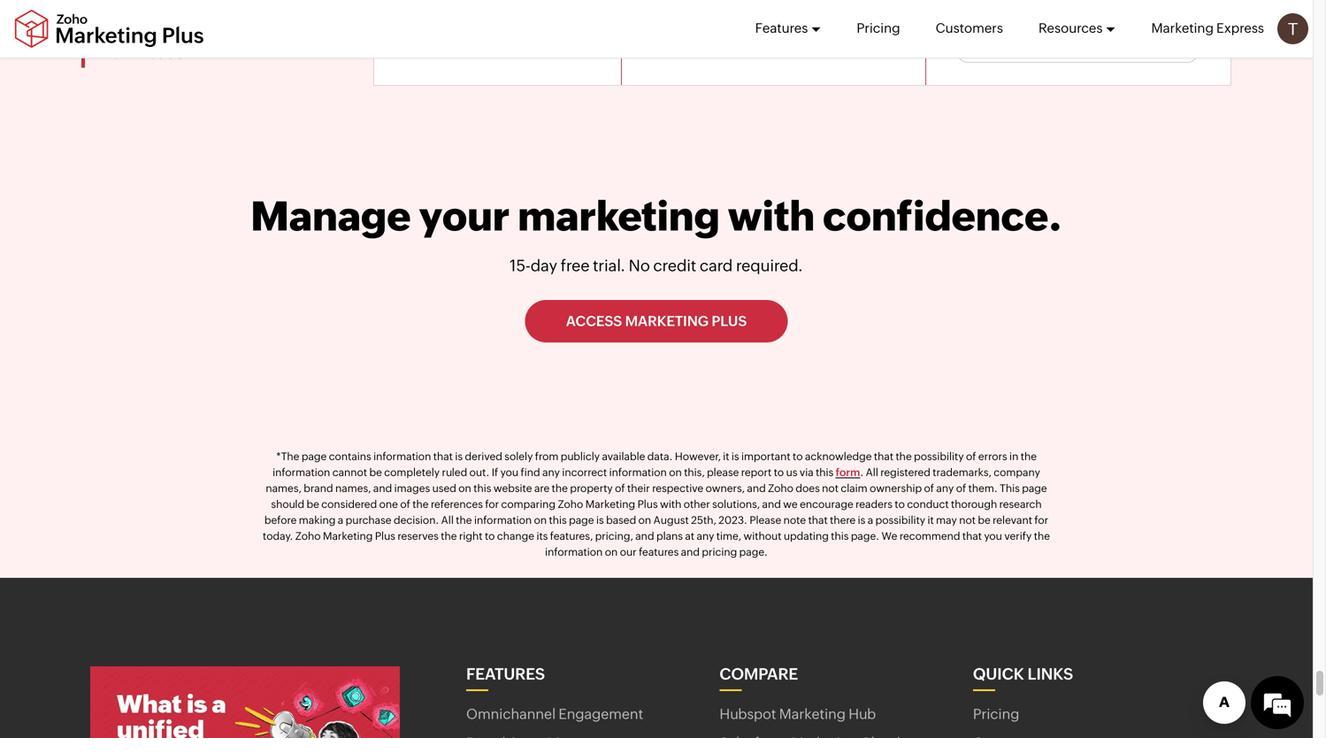 Task type: locate. For each thing, give the bounding box(es) containing it.
vs
[[1099, 30, 1113, 45]]

not down "thorough"
[[959, 514, 976, 526]]

1 vertical spatial page.
[[739, 546, 768, 558]]

be inside *the page contains information that is derived solely from publicly available data. however, it is important to acknowledge that the possibility of errors in the information cannot be completely ruled out. if you find any incorrect information on this, please report to us via this
[[369, 466, 382, 478]]

1 horizontal spatial page
[[569, 514, 594, 526]]

1 horizontal spatial it
[[928, 514, 934, 526]]

marketing left hub
[[779, 706, 846, 722]]

plans
[[657, 530, 683, 542]]

are
[[534, 482, 550, 494]]

you inside *the page contains information that is derived solely from publicly available data. however, it is important to acknowledge that the possibility of errors in the information cannot be completely ruled out. if you find any incorrect information on this, please report to us via this
[[501, 466, 519, 478]]

page up research
[[1022, 482, 1047, 494]]

marketing left express
[[1152, 20, 1214, 36]]

features,
[[550, 530, 593, 542]]

possibility
[[914, 450, 964, 462], [876, 514, 926, 526]]

express
[[1217, 20, 1265, 36]]

1 vertical spatial not
[[959, 514, 976, 526]]

names,
[[266, 482, 302, 494], [335, 482, 371, 494]]

on down pricing,
[[605, 546, 618, 558]]

page right *the
[[302, 450, 327, 462]]

that down "thorough"
[[963, 530, 982, 542]]

today.
[[263, 530, 293, 542]]

1 vertical spatial you
[[984, 530, 1002, 542]]

. all registered trademarks, company names, brand names, and images used on this website are the property of their respective owners, and zoho does not claim ownership of any of them. this page should be considered one of the references for comparing zoho marketing plus with other solutions, and we encourage readers to conduct thorough research before making a purchase decision. all the information on this page is based on august 25th, 2023. please note that there is a possibility it may not be relevant for today. zoho marketing plus reserves the right to change its features, pricing, and plans at any time, without updating this page. we recommend that you verify the information on our features and pricing page.
[[263, 466, 1050, 558]]

1 vertical spatial with
[[660, 498, 682, 510]]

1 vertical spatial pricing
[[973, 706, 1020, 722]]

2 horizontal spatial page
[[1022, 482, 1047, 494]]

2 horizontal spatial any
[[937, 482, 954, 494]]

of up conduct at the right
[[924, 482, 934, 494]]

be
[[369, 466, 382, 478], [307, 498, 319, 510], [978, 514, 991, 526]]

all right .
[[866, 466, 879, 478]]

pricing,
[[595, 530, 633, 542]]

with up required. on the top
[[728, 193, 815, 239]]

2 names, from the left
[[335, 482, 371, 494]]

0 vertical spatial be
[[369, 466, 382, 478]]

1 vertical spatial features
[[466, 665, 545, 683]]

possibility up we
[[876, 514, 926, 526]]

of down trademarks,
[[956, 482, 967, 494]]

that up ruled
[[433, 450, 453, 462]]

1 horizontal spatial be
[[369, 466, 382, 478]]

be right cannot
[[369, 466, 382, 478]]

0 vertical spatial pricing
[[857, 20, 901, 36]]

of left their
[[615, 482, 625, 494]]

any
[[543, 466, 560, 478], [937, 482, 954, 494], [697, 530, 714, 542]]

this down out.
[[474, 482, 491, 494]]

any inside *the page contains information that is derived solely from publicly available data. however, it is important to acknowledge that the possibility of errors in the information cannot be completely ruled out. if you find any incorrect information on this, please report to us via this
[[543, 466, 560, 478]]

0 vertical spatial page
[[302, 450, 327, 462]]

features
[[755, 20, 808, 36], [466, 665, 545, 683]]

the
[[896, 450, 912, 462], [1021, 450, 1037, 462], [552, 482, 568, 494], [413, 498, 429, 510], [456, 514, 472, 526], [441, 530, 457, 542], [1034, 530, 1050, 542]]

updating
[[784, 530, 829, 542]]

2 horizontal spatial plus
[[712, 313, 747, 329]]

not up encourage
[[822, 482, 839, 494]]

be up making
[[307, 498, 319, 510]]

for down website
[[485, 498, 499, 510]]

does
[[796, 482, 820, 494]]

0 vertical spatial you
[[501, 466, 519, 478]]

and
[[373, 482, 392, 494], [747, 482, 766, 494], [762, 498, 781, 510], [636, 530, 654, 542], [681, 546, 700, 558]]

0 vertical spatial pricing link
[[857, 0, 901, 57]]

and up "please"
[[762, 498, 781, 510]]

page. down the without
[[739, 546, 768, 558]]

marketing
[[1152, 20, 1214, 36], [625, 313, 709, 329], [586, 498, 635, 510], [323, 530, 373, 542], [779, 706, 846, 722]]

their
[[627, 482, 650, 494]]

zoho marketingplus logo image
[[13, 9, 205, 48]]

one
[[379, 498, 398, 510]]

1 horizontal spatial features
[[755, 20, 808, 36]]

this right via
[[816, 466, 834, 478]]

names, down cannot
[[335, 482, 371, 494]]

1 vertical spatial page
[[1022, 482, 1047, 494]]

any down from
[[543, 466, 560, 478]]

its
[[537, 530, 548, 542]]

them.
[[969, 482, 998, 494]]

considered
[[321, 498, 377, 510]]

0 horizontal spatial names,
[[266, 482, 302, 494]]

any right at
[[697, 530, 714, 542]]

zoho
[[972, 30, 1004, 45], [768, 482, 794, 494], [558, 498, 583, 510], [295, 530, 321, 542]]

0 vertical spatial features
[[755, 20, 808, 36]]

downloads
[[99, 44, 184, 62]]

a down considered
[[338, 514, 344, 526]]

free
[[561, 257, 590, 275]]

to
[[793, 450, 803, 462], [774, 466, 784, 478], [895, 498, 905, 510], [485, 530, 495, 542]]

0 vertical spatial possibility
[[914, 450, 964, 462]]

1 vertical spatial any
[[937, 482, 954, 494]]

.
[[860, 466, 864, 478]]

0 vertical spatial for
[[485, 498, 499, 510]]

form link
[[836, 466, 860, 478]]

of
[[966, 450, 976, 462], [615, 482, 625, 494], [924, 482, 934, 494], [956, 482, 967, 494], [400, 498, 410, 510]]

you right if
[[501, 466, 519, 478]]

0 horizontal spatial all
[[441, 514, 454, 526]]

0 horizontal spatial any
[[543, 466, 560, 478]]

plus down their
[[638, 498, 658, 510]]

1 horizontal spatial plus
[[638, 498, 658, 510]]

0 vertical spatial any
[[543, 466, 560, 478]]

of right one on the bottom left of the page
[[400, 498, 410, 510]]

this
[[1000, 482, 1020, 494]]

0 vertical spatial page.
[[851, 530, 880, 542]]

you left verify
[[984, 530, 1002, 542]]

1 vertical spatial it
[[928, 514, 934, 526]]

before
[[264, 514, 297, 526]]

information up their
[[609, 466, 667, 478]]

and up one on the bottom left of the page
[[373, 482, 392, 494]]

possibility up trademarks,
[[914, 450, 964, 462]]

errors
[[979, 450, 1008, 462]]

recommend
[[900, 530, 961, 542]]

possibility inside . all registered trademarks, company names, brand names, and images used on this website are the property of their respective owners, and zoho does not claim ownership of any of them. this page should be considered one of the references for comparing zoho marketing plus with other solutions, and we encourage readers to conduct thorough research before making a purchase decision. all the information on this page is based on august 25th, 2023. please note that there is a possibility it may not be relevant for today. zoho marketing plus reserves the right to change its features, pricing, and plans at any time, without updating this page. we recommend that you verify the information on our features and pricing page.
[[876, 514, 926, 526]]

pricing
[[857, 20, 901, 36], [973, 706, 1020, 722]]

customers link
[[936, 0, 1003, 57]]

if
[[492, 466, 498, 478]]

0 horizontal spatial pricing
[[857, 20, 901, 36]]

on up respective
[[669, 466, 682, 478]]

property
[[570, 482, 613, 494]]

names, up should
[[266, 482, 302, 494]]

1 horizontal spatial names,
[[335, 482, 371, 494]]

1 horizontal spatial you
[[984, 530, 1002, 542]]

this
[[816, 466, 834, 478], [474, 482, 491, 494], [549, 514, 567, 526], [831, 530, 849, 542]]

page up the features,
[[569, 514, 594, 526]]

1 vertical spatial be
[[307, 498, 319, 510]]

a down readers at bottom
[[868, 514, 874, 526]]

adobe
[[1115, 30, 1155, 45]]

the up decision.
[[413, 498, 429, 510]]

plus down purchase
[[375, 530, 396, 542]]

0 horizontal spatial you
[[501, 466, 519, 478]]

to down ownership
[[895, 498, 905, 510]]

comparing
[[501, 498, 556, 510]]

there
[[830, 514, 856, 526]]

is
[[455, 450, 463, 462], [732, 450, 739, 462], [596, 514, 604, 526], [858, 514, 866, 526]]

is right there
[[858, 514, 866, 526]]

marketing down credit
[[625, 313, 709, 329]]

ruled
[[442, 466, 467, 478]]

with up august
[[660, 498, 682, 510]]

0 horizontal spatial page
[[302, 450, 327, 462]]

other
[[684, 498, 710, 510]]

0 horizontal spatial it
[[723, 450, 730, 462]]

you inside . all registered trademarks, company names, brand names, and images used on this website are the property of their respective owners, and zoho does not claim ownership of any of them. this page should be considered one of the references for comparing zoho marketing plus with other solutions, and we encourage readers to conduct thorough research before making a purchase decision. all the information on this page is based on august 25th, 2023. please note that there is a possibility it may not be relevant for today. zoho marketing plus reserves the right to change its features, pricing, and plans at any time, without updating this page. we recommend that you verify the information on our features and pricing page.
[[984, 530, 1002, 542]]

1 horizontal spatial for
[[1035, 514, 1049, 526]]

please
[[707, 466, 739, 478]]

a
[[338, 514, 344, 526], [868, 514, 874, 526]]

0 horizontal spatial a
[[338, 514, 344, 526]]

zoho down property
[[558, 498, 583, 510]]

information up completely
[[374, 450, 431, 462]]

0 vertical spatial it
[[723, 450, 730, 462]]

the up right on the bottom left
[[456, 514, 472, 526]]

omnichannel engagement
[[466, 706, 644, 722]]

conduct
[[907, 498, 949, 510]]

right
[[459, 530, 483, 542]]

marketing down purchase
[[323, 530, 373, 542]]

1 horizontal spatial a
[[868, 514, 874, 526]]

page. left we
[[851, 530, 880, 542]]

it left may
[[928, 514, 934, 526]]

all
[[866, 466, 879, 478], [441, 514, 454, 526]]

0 vertical spatial not
[[822, 482, 839, 494]]

be down "thorough"
[[978, 514, 991, 526]]

from
[[535, 450, 559, 462]]

1 vertical spatial possibility
[[876, 514, 926, 526]]

0 horizontal spatial with
[[660, 498, 682, 510]]

thorough
[[951, 498, 997, 510]]

marketing up based
[[586, 498, 635, 510]]

however,
[[675, 450, 721, 462]]

us
[[786, 466, 798, 478]]

0 horizontal spatial features
[[466, 665, 545, 683]]

zoho left marketingplus in the right of the page
[[972, 30, 1004, 45]]

plus down card
[[712, 313, 747, 329]]

0 horizontal spatial pricing link
[[857, 0, 901, 57]]

1 horizontal spatial pricing link
[[973, 704, 1020, 724]]

0 vertical spatial plus
[[712, 313, 747, 329]]

1 vertical spatial plus
[[638, 498, 658, 510]]

2 horizontal spatial be
[[978, 514, 991, 526]]

your
[[419, 193, 510, 239]]

all down references
[[441, 514, 454, 526]]

1 vertical spatial for
[[1035, 514, 1049, 526]]

page.
[[851, 530, 880, 542], [739, 546, 768, 558]]

we
[[882, 530, 898, 542]]

of up trademarks,
[[966, 450, 976, 462]]

1 horizontal spatial any
[[697, 530, 714, 542]]

1 vertical spatial pricing link
[[973, 704, 1020, 724]]

for down research
[[1035, 514, 1049, 526]]

any down trademarks,
[[937, 482, 954, 494]]

out.
[[470, 466, 490, 478]]

1 horizontal spatial with
[[728, 193, 815, 239]]

the right in
[[1021, 450, 1037, 462]]

this,
[[684, 466, 705, 478]]

reserves
[[398, 530, 439, 542]]

1 names, from the left
[[266, 482, 302, 494]]

cannot
[[332, 466, 367, 478]]

it up the please
[[723, 450, 730, 462]]

with inside . all registered trademarks, company names, brand names, and images used on this website are the property of their respective owners, and zoho does not claim ownership of any of them. this page should be considered one of the references for comparing zoho marketing plus with other solutions, and we encourage readers to conduct thorough research before making a purchase decision. all the information on this page is based on august 25th, 2023. please note that there is a possibility it may not be relevant for today. zoho marketing plus reserves the right to change its features, pricing, and plans at any time, without updating this page. we recommend that you verify the information on our features and pricing page.
[[660, 498, 682, 510]]

terry turtle image
[[1278, 13, 1309, 44]]

and up features
[[636, 530, 654, 542]]

quick
[[973, 665, 1024, 683]]

1 horizontal spatial all
[[866, 466, 879, 478]]

ownership
[[870, 482, 922, 494]]

day
[[531, 257, 558, 275]]

2 vertical spatial plus
[[375, 530, 396, 542]]

1 vertical spatial all
[[441, 514, 454, 526]]

brand
[[304, 482, 333, 494]]



Task type: describe. For each thing, give the bounding box(es) containing it.
it inside *the page contains information that is derived solely from publicly available data. however, it is important to acknowledge that the possibility of errors in the information cannot be completely ruled out. if you find any incorrect information on this, please report to us via this
[[723, 450, 730, 462]]

1 horizontal spatial not
[[959, 514, 976, 526]]

and down report
[[747, 482, 766, 494]]

on inside *the page contains information that is derived solely from publicly available data. however, it is important to acknowledge that the possibility of errors in the information cannot be completely ruled out. if you find any incorrect information on this, please report to us via this
[[669, 466, 682, 478]]

relevant
[[993, 514, 1033, 526]]

zoho marketingplus vs adobe
[[972, 30, 1155, 45]]

hubspot
[[720, 706, 776, 722]]

*the page contains information that is derived solely from publicly available data. however, it is important to acknowledge that the possibility of errors in the information cannot be completely ruled out. if you find any incorrect information on this, please report to us via this
[[273, 450, 1037, 478]]

the up 'registered'
[[896, 450, 912, 462]]

publicly
[[561, 450, 600, 462]]

form
[[836, 466, 860, 478]]

engagement
[[559, 706, 644, 722]]

respective
[[652, 482, 704, 494]]

via
[[800, 466, 814, 478]]

of inside *the page contains information that is derived solely from publicly available data. however, it is important to acknowledge that the possibility of errors in the information cannot be completely ruled out. if you find any incorrect information on this, please report to us via this
[[966, 450, 976, 462]]

claim
[[841, 482, 868, 494]]

available
[[602, 450, 645, 462]]

resources
[[1039, 20, 1103, 36]]

and down at
[[681, 546, 700, 558]]

0 horizontal spatial for
[[485, 498, 499, 510]]

important
[[742, 450, 791, 462]]

2 a from the left
[[868, 514, 874, 526]]

0 horizontal spatial not
[[822, 482, 839, 494]]

possibility inside *the page contains information that is derived solely from publicly available data. however, it is important to acknowledge that the possibility of errors in the information cannot be completely ruled out. if you find any incorrect information on this, please report to us via this
[[914, 450, 964, 462]]

change
[[497, 530, 535, 542]]

hub
[[849, 706, 876, 722]]

access marketing plus
[[566, 313, 747, 329]]

report
[[741, 466, 772, 478]]

note
[[784, 514, 806, 526]]

august
[[654, 514, 689, 526]]

based
[[606, 514, 636, 526]]

1 a from the left
[[338, 514, 344, 526]]

this inside *the page contains information that is derived solely from publicly available data. however, it is important to acknowledge that the possibility of errors in the information cannot be completely ruled out. if you find any incorrect information on this, please report to us via this
[[816, 466, 834, 478]]

marketingplus
[[1007, 30, 1097, 45]]

no
[[629, 257, 650, 275]]

research
[[1000, 498, 1042, 510]]

0 vertical spatial all
[[866, 466, 879, 478]]

our
[[620, 546, 637, 558]]

page inside *the page contains information that is derived solely from publicly available data. however, it is important to acknowledge that the possibility of errors in the information cannot be completely ruled out. if you find any incorrect information on this, please report to us via this
[[302, 450, 327, 462]]

on up references
[[459, 482, 471, 494]]

that up 'registered'
[[874, 450, 894, 462]]

acknowledge
[[805, 450, 872, 462]]

encourage
[[800, 498, 854, 510]]

features link
[[755, 0, 822, 57]]

features
[[639, 546, 679, 558]]

the left right on the bottom left
[[441, 530, 457, 542]]

what is a unified marketing platform image
[[90, 666, 400, 738]]

making
[[299, 514, 336, 526]]

at
[[685, 530, 695, 542]]

data.
[[648, 450, 673, 462]]

0 horizontal spatial page.
[[739, 546, 768, 558]]

this up the features,
[[549, 514, 567, 526]]

2023.
[[719, 514, 748, 526]]

this down there
[[831, 530, 849, 542]]

access marketing plus link
[[525, 300, 788, 342]]

solutions,
[[713, 498, 760, 510]]

zoho up the we
[[768, 482, 794, 494]]

information down *the
[[273, 466, 330, 478]]

owners,
[[706, 482, 745, 494]]

marketing express
[[1152, 20, 1265, 36]]

incorrect
[[562, 466, 607, 478]]

completely
[[384, 466, 440, 478]]

to right right on the bottom left
[[485, 530, 495, 542]]

website
[[494, 482, 532, 494]]

verify
[[1005, 530, 1032, 542]]

marketing
[[518, 193, 720, 239]]

resources link
[[1039, 0, 1116, 57]]

decision.
[[394, 514, 439, 526]]

purchase
[[346, 514, 392, 526]]

0 vertical spatial with
[[728, 193, 815, 239]]

it inside . all registered trademarks, company names, brand names, and images used on this website are the property of their respective owners, and zoho does not claim ownership of any of them. this page should be considered one of the references for comparing zoho marketing plus with other solutions, and we encourage readers to conduct thorough research before making a purchase decision. all the information on this page is based on august 25th, 2023. please note that there is a possibility it may not be relevant for today. zoho marketing plus reserves the right to change its features, pricing, and plans at any time, without updating this page. we recommend that you verify the information on our features and pricing page.
[[928, 514, 934, 526]]

manage your marketing with confidence.
[[251, 193, 1062, 239]]

to up us
[[793, 450, 803, 462]]

0 horizontal spatial be
[[307, 498, 319, 510]]

marketing express link
[[1152, 0, 1265, 57]]

time,
[[717, 530, 742, 542]]

0 horizontal spatial plus
[[375, 530, 396, 542]]

company
[[994, 466, 1041, 478]]

15-day free trial. no credit card required.
[[510, 257, 803, 275]]

references
[[431, 498, 483, 510]]

to left us
[[774, 466, 784, 478]]

is left based
[[596, 514, 604, 526]]

trademarks,
[[933, 466, 992, 478]]

the right are
[[552, 482, 568, 494]]

1 horizontal spatial page.
[[851, 530, 880, 542]]

registered
[[881, 466, 931, 478]]

on right based
[[639, 514, 651, 526]]

is up the please
[[732, 450, 739, 462]]

the right verify
[[1034, 530, 1050, 542]]

derived
[[465, 450, 503, 462]]

in
[[1010, 450, 1019, 462]]

25th,
[[691, 514, 717, 526]]

omnichannel
[[466, 706, 556, 722]]

find
[[521, 466, 540, 478]]

2 vertical spatial any
[[697, 530, 714, 542]]

customers
[[936, 20, 1003, 36]]

card
[[700, 257, 733, 275]]

information down the features,
[[545, 546, 603, 558]]

contains
[[329, 450, 371, 462]]

2 vertical spatial be
[[978, 514, 991, 526]]

hubspot marketing hub link
[[720, 704, 876, 724]]

required.
[[736, 257, 803, 275]]

may
[[936, 514, 957, 526]]

trial.
[[593, 257, 626, 275]]

images
[[394, 482, 430, 494]]

manage
[[251, 193, 411, 239]]

*the
[[276, 450, 299, 462]]

on up its
[[534, 514, 547, 526]]

solely
[[505, 450, 533, 462]]

is up ruled
[[455, 450, 463, 462]]

quick links
[[973, 665, 1074, 683]]

without
[[744, 530, 782, 542]]

that down encourage
[[808, 514, 828, 526]]

zoho down making
[[295, 530, 321, 542]]

pricing
[[702, 546, 737, 558]]

2 vertical spatial page
[[569, 514, 594, 526]]

information up change
[[474, 514, 532, 526]]

omnichannel engagement link
[[466, 704, 644, 724]]

1 horizontal spatial pricing
[[973, 706, 1020, 722]]

links
[[1028, 665, 1074, 683]]



Task type: vqa. For each thing, say whether or not it's contained in the screenshot.
the bottom the not
yes



